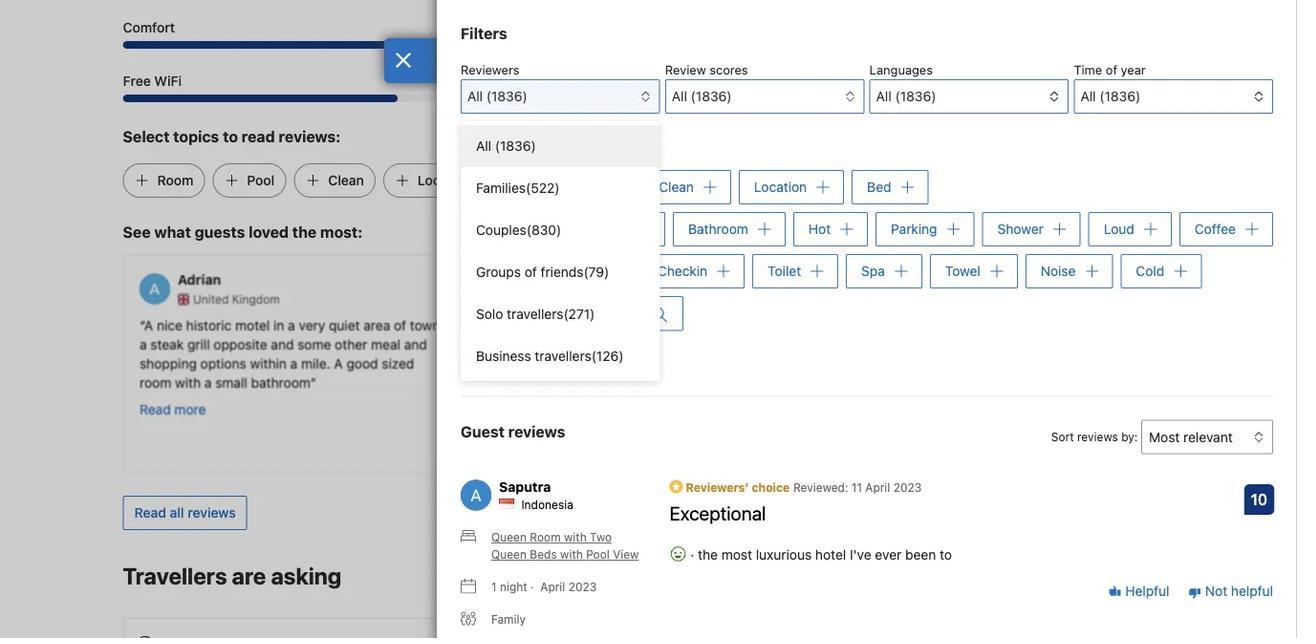 Task type: vqa. For each thing, say whether or not it's contained in the screenshot.
Indonesia
yes



Task type: describe. For each thing, give the bounding box(es) containing it.
spa
[[861, 263, 885, 279]]

" a nice historic motel in a very quiet area of town, a steak grill opposite and some other meal and shopping options within a mile. a good sized room with a small bathroom
[[139, 317, 443, 390]]

0 horizontal spatial clean
[[328, 172, 364, 188]]

free
[[123, 73, 151, 89]]

read
[[242, 127, 275, 146]]

reviews for guest
[[508, 422, 565, 440]]

2 vertical spatial with
[[560, 548, 583, 561]]

small
[[215, 374, 247, 390]]

0 vertical spatial 2023
[[893, 481, 922, 494]]

choice
[[752, 481, 790, 494]]

loud
[[1104, 221, 1134, 237]]

(1836) for review scores
[[691, 88, 732, 104]]

1 vertical spatial the
[[698, 547, 718, 563]]

guests
[[195, 223, 245, 241]]

suite
[[476, 263, 507, 279]]

breakfast
[[476, 221, 535, 237]]

all (1836) button for languages
[[870, 79, 1069, 114]]

all (1836) up families
[[476, 138, 536, 154]]

sort reviews by:
[[1051, 430, 1138, 444]]

0 vertical spatial april
[[865, 481, 890, 494]]

i've
[[850, 547, 871, 563]]

clean
[[526, 336, 559, 352]]

travellers for (126)
[[535, 348, 591, 364]]

hot
[[809, 221, 831, 237]]

11
[[852, 481, 862, 494]]

read more for " great location,  just south of downtown area. very clean and comfortable.
[[495, 363, 561, 378]]

downtown
[[675, 317, 738, 333]]

filter reviews region
[[461, 22, 1273, 381]]

business travellers (126)
[[476, 348, 624, 364]]

year
[[1121, 63, 1146, 77]]

time of year
[[1074, 63, 1146, 77]]

just
[[594, 317, 616, 333]]

luxembourg image
[[888, 293, 900, 305]]

view inside queen room with two queen beds with pool view
[[613, 548, 639, 561]]

options
[[200, 355, 246, 371]]

most:
[[320, 223, 363, 241]]

with inside " a nice historic motel in a very quiet area of town, a steak grill opposite and some other meal and shopping options within a mile. a good sized room with a small bathroom
[[174, 374, 200, 390]]

town,
[[409, 317, 443, 333]]

this is a carousel with rotating slides. it displays featured reviews of the property. use next and previous buttons to navigate. region
[[108, 246, 1190, 481]]

scored 10 element
[[1244, 484, 1275, 515]]

more for a nice historic motel in a very quiet area of town, a steak grill opposite and some other meal and shopping options within a mile. a good sized room with a small bathroom
[[174, 401, 205, 417]]

a right the in
[[287, 317, 295, 333]]

luxurious
[[756, 547, 812, 563]]

larissa australia
[[533, 272, 595, 306]]

within
[[250, 355, 286, 371]]

search
[[558, 138, 597, 152]]

scores
[[710, 63, 748, 77]]

grill
[[187, 336, 209, 352]]

opposite
[[213, 336, 267, 352]]

shopping
[[139, 355, 196, 371]]

see for see availability
[[1069, 570, 1093, 586]]

travellers are asking
[[123, 563, 342, 590]]

read for " great location,  just south of downtown area. very clean and comfortable.
[[495, 363, 526, 378]]

0 horizontal spatial to
[[223, 127, 238, 146]]

towel
[[945, 263, 980, 279]]

by:
[[1121, 430, 1138, 444]]

show less
[[461, 348, 523, 364]]

a left small
[[204, 374, 211, 390]]

of inside " a nice historic motel in a very quiet area of town, a steak grill opposite and some other meal and shopping options within a mile. a good sized room with a small bathroom
[[393, 317, 406, 333]]

for
[[519, 19, 537, 35]]

select for select topics to read reviews:
[[123, 127, 170, 146]]

south
[[620, 317, 655, 333]]

select a topic to search reviews:
[[461, 138, 648, 152]]

mile.
[[301, 355, 330, 371]]

dog
[[476, 305, 501, 321]]

asking
[[271, 563, 342, 590]]

(271)
[[563, 306, 595, 322]]

a left the steak
[[139, 336, 146, 352]]

all (1836) for reviewers
[[467, 88, 527, 104]]

room inside queen room with two queen beds with pool view
[[530, 531, 561, 544]]

topic
[[511, 138, 540, 152]]

see what guests loved the most:
[[123, 223, 363, 241]]

1 vertical spatial ·
[[531, 581, 534, 594]]

not helpful
[[1202, 584, 1273, 599]]

helpful button
[[1108, 582, 1169, 601]]

helpful
[[1231, 584, 1273, 599]]

8.3
[[438, 19, 458, 35]]

see for see what guests loved the most:
[[123, 223, 151, 241]]

1 horizontal spatial a
[[333, 355, 342, 371]]

groups
[[476, 264, 521, 280]]

read more for " a nice historic motel in a very quiet area of town, a steak grill opposite and some other meal and shopping options within a mile. a good sized room with a small bathroom
[[139, 401, 205, 417]]

shower
[[998, 221, 1044, 237]]

guest
[[461, 422, 505, 440]]

reviewers
[[461, 63, 519, 77]]

1 horizontal spatial reviews:
[[600, 138, 648, 152]]

heat
[[562, 305, 591, 321]]

0 horizontal spatial room
[[157, 172, 193, 188]]

(1836) up families (522)
[[495, 138, 536, 154]]

all (1836) for languages
[[876, 88, 936, 104]]

all for reviewers
[[467, 88, 483, 104]]

solo travellers (271)
[[476, 306, 595, 322]]

pool inside queen room with two queen beds with pool view
[[586, 548, 610, 561]]

business
[[476, 348, 531, 364]]

show less button
[[461, 339, 523, 373]]

families (522)
[[476, 180, 560, 196]]

" for great
[[495, 317, 500, 333]]

very
[[298, 317, 325, 333]]

all (1836) for time of year
[[1081, 88, 1141, 104]]

reviewers'
[[686, 481, 749, 494]]

of left friends
[[525, 264, 537, 280]]

reviewed:
[[793, 481, 848, 494]]

read inside button
[[134, 505, 166, 521]]

select for select a topic to search reviews:
[[461, 138, 497, 152]]

checkin
[[658, 263, 708, 279]]

comfort 8.3 meter
[[123, 41, 458, 49]]

filters
[[461, 24, 507, 43]]

comfortable.
[[589, 336, 666, 352]]

couples
[[476, 222, 527, 238]]

not helpful button
[[1188, 582, 1273, 601]]

languages
[[870, 63, 933, 77]]

noise
[[1041, 263, 1076, 279]]

queen room with two queen beds with pool view link
[[461, 529, 647, 563]]

· the most luxurious hotel i've ever been to
[[687, 547, 952, 563]]



Task type: locate. For each thing, give the bounding box(es) containing it.
groups of friends (79)
[[476, 264, 609, 280]]

reviews left by:
[[1077, 430, 1118, 444]]

(1836) for languages
[[895, 88, 936, 104]]

1 horizontal spatial to
[[543, 138, 555, 152]]

2023 right 11
[[893, 481, 922, 494]]

0 horizontal spatial 2023
[[568, 581, 597, 594]]

(1836) down time of year
[[1100, 88, 1141, 104]]

of right south
[[658, 317, 671, 333]]

2 queen from the top
[[491, 548, 527, 561]]

travellers
[[123, 563, 227, 590]]

all (1836)
[[467, 88, 527, 104], [672, 88, 732, 104], [876, 88, 936, 104], [1081, 88, 1141, 104], [476, 138, 536, 154]]

0 horizontal spatial "
[[139, 317, 144, 333]]

queen
[[491, 531, 527, 544], [491, 548, 527, 561]]

location left families
[[418, 172, 472, 188]]

2 " from the left
[[495, 317, 500, 333]]

all for languages
[[876, 88, 892, 104]]

and inside the " great location,  just south of downtown area. very clean and comfortable.
[[563, 336, 586, 352]]

2 horizontal spatial reviews
[[1077, 430, 1118, 444]]

all down reviewers
[[467, 88, 483, 104]]

steak
[[150, 336, 183, 352]]

more down shopping
[[174, 401, 205, 417]]

all (1836) button for review scores
[[665, 79, 864, 114]]

1 horizontal spatial reviews
[[508, 422, 565, 440]]

all (1836) for review scores
[[672, 88, 732, 104]]

bed up the parking
[[867, 179, 891, 195]]

0 vertical spatial the
[[292, 223, 317, 241]]

0 vertical spatial read
[[495, 363, 526, 378]]

read down room
[[139, 401, 170, 417]]

" for a
[[139, 317, 144, 333]]

been
[[905, 547, 936, 563]]

read for " a nice historic motel in a very quiet area of town, a steak grill opposite and some other meal and shopping options within a mile. a good sized room with a small bathroom
[[139, 401, 170, 417]]

all (1836) button
[[1074, 79, 1273, 114]]

value for money 8.1 meter
[[481, 41, 816, 49]]

of right area
[[393, 317, 406, 333]]

" inside " a nice historic motel in a very quiet area of town, a steak grill opposite and some other meal and shopping options within a mile. a good sized room with a small bathroom
[[139, 317, 144, 333]]

read more
[[495, 363, 561, 378], [139, 401, 205, 417]]

1 vertical spatial read more button
[[139, 399, 205, 419]]

sort
[[1051, 430, 1074, 444]]

april
[[865, 481, 890, 494], [540, 581, 565, 594]]

all (1836) down time of year
[[1081, 88, 1141, 104]]

all inside "all (1836)" link
[[476, 138, 491, 154]]

0 vertical spatial with
[[174, 374, 200, 390]]

all (1836) button down 'languages'
[[870, 79, 1069, 114]]

0 vertical spatial "
[[666, 336, 672, 352]]

1 horizontal spatial see
[[1069, 570, 1093, 586]]

reviewers' choice
[[683, 481, 790, 494]]

cold
[[1136, 263, 1165, 279]]

wifi
[[154, 73, 182, 89]]

1 horizontal spatial and
[[404, 336, 427, 352]]

reviews inside button
[[188, 505, 236, 521]]

(1836) inside button
[[1100, 88, 1141, 104]]

friends
[[541, 264, 584, 280]]

0 horizontal spatial reviews
[[188, 505, 236, 521]]

0 vertical spatial travellers
[[507, 306, 563, 322]]

1 horizontal spatial location
[[754, 179, 807, 195]]

1 horizontal spatial select
[[461, 138, 497, 152]]

bathroom
[[688, 221, 748, 237]]

some
[[297, 336, 331, 352]]

bed down topic
[[525, 172, 550, 188]]

0 horizontal spatial "
[[310, 374, 316, 390]]

the
[[292, 223, 317, 241], [698, 547, 718, 563]]

all down review
[[672, 88, 687, 104]]

1 horizontal spatial pool
[[586, 548, 610, 561]]

view up australia
[[568, 263, 597, 279]]

all (1836) down reviewers
[[467, 88, 527, 104]]

0 horizontal spatial all (1836) button
[[461, 79, 660, 114]]

0 horizontal spatial more
[[174, 401, 205, 417]]

and down location,
[[563, 336, 586, 352]]

" great location,  just south of downtown area. very clean and comfortable.
[[495, 317, 772, 352]]

all down 'time'
[[1081, 88, 1096, 104]]

good
[[346, 355, 378, 371]]

all (1836) inside button
[[1081, 88, 1141, 104]]

0 vertical spatial queen
[[491, 531, 527, 544]]

see left availability
[[1069, 570, 1093, 586]]

0 horizontal spatial the
[[292, 223, 317, 241]]

all (1836) button up select a topic to search reviews:
[[461, 79, 660, 114]]

1 vertical spatial "
[[310, 374, 316, 390]]

not
[[1205, 584, 1227, 599]]

adrian
[[177, 272, 221, 287]]

all inside all (1836) button
[[1081, 88, 1096, 104]]

read
[[495, 363, 526, 378], [139, 401, 170, 417], [134, 505, 166, 521]]

all
[[170, 505, 184, 521]]

area.
[[742, 317, 772, 333]]

read more button for a nice historic motel in a very quiet area of town, a steak grill opposite and some other meal and shopping options within a mile. a good sized room with a small bathroom
[[139, 399, 205, 419]]

clean up bathroom
[[659, 179, 694, 195]]

0 vertical spatial see
[[123, 223, 151, 241]]

meal
[[371, 336, 400, 352]]

· left most
[[690, 547, 694, 563]]

united kingdom
[[193, 292, 279, 306]]

parking
[[891, 221, 937, 237]]

reviews: down 'free wifi 8.2' meter
[[279, 127, 341, 146]]

1 horizontal spatial 2023
[[893, 481, 922, 494]]

reviews for sort
[[1077, 430, 1118, 444]]

1 horizontal spatial "
[[495, 317, 500, 333]]

see availability button
[[1057, 561, 1174, 595]]

a left topic
[[501, 138, 507, 152]]

queen room with two queen beds with pool view
[[491, 531, 639, 561]]

2 horizontal spatial and
[[563, 336, 586, 352]]

comfort
[[123, 19, 175, 35]]

clean up most:
[[328, 172, 364, 188]]

3 and from the left
[[563, 336, 586, 352]]

see left "what"
[[123, 223, 151, 241]]

money
[[541, 19, 583, 35]]

1 queen from the top
[[491, 531, 527, 544]]

all (1836) link
[[461, 125, 660, 167]]

(79)
[[584, 264, 609, 280]]

and down town,
[[404, 336, 427, 352]]

0 horizontal spatial a
[[144, 317, 153, 333]]

to right been
[[940, 547, 952, 563]]

0 horizontal spatial bed
[[525, 172, 550, 188]]

2 horizontal spatial room
[[530, 531, 561, 544]]

of
[[1106, 63, 1117, 77], [525, 264, 537, 280], [393, 317, 406, 333], [658, 317, 671, 333]]

april right 11
[[865, 481, 890, 494]]

2 horizontal spatial to
[[940, 547, 952, 563]]

0 horizontal spatial location
[[418, 172, 472, 188]]

location up the 'toilet'
[[754, 179, 807, 195]]

with right beds
[[560, 548, 583, 561]]

0 horizontal spatial april
[[540, 581, 565, 594]]

(522)
[[526, 180, 560, 196]]

1 horizontal spatial read more button
[[495, 361, 561, 380]]

read more button for great location,  just south of downtown area. very clean and comfortable.
[[495, 361, 561, 380]]

0 horizontal spatial read more
[[139, 401, 205, 417]]

all for time of year
[[1081, 88, 1096, 104]]

1 vertical spatial queen
[[491, 548, 527, 561]]

1 vertical spatial a
[[333, 355, 342, 371]]

indonesia
[[521, 498, 573, 512]]

1 horizontal spatial april
[[865, 481, 890, 494]]

and down the in
[[270, 336, 293, 352]]

great
[[500, 317, 534, 333]]

0 vertical spatial more
[[529, 363, 561, 378]]

select left topics
[[123, 127, 170, 146]]

a
[[144, 317, 153, 333], [333, 355, 342, 371]]

see inside see availability button
[[1069, 570, 1093, 586]]

loved
[[249, 223, 289, 241]]

0 horizontal spatial see
[[123, 223, 151, 241]]

0 vertical spatial read more button
[[495, 361, 561, 380]]

reviews right 'guest'
[[508, 422, 565, 440]]

8.2
[[438, 73, 458, 89]]

more for great location,  just south of downtown area. very clean and comfortable.
[[529, 363, 561, 378]]

1 horizontal spatial read more
[[495, 363, 561, 378]]

with left two
[[564, 531, 587, 544]]

travellers up clean
[[507, 306, 563, 322]]

australia
[[548, 292, 595, 306]]

0 vertical spatial pool
[[247, 172, 275, 188]]

read more down room
[[139, 401, 205, 417]]

1 vertical spatial 2023
[[568, 581, 597, 594]]

close image
[[395, 53, 412, 68]]

read all reviews
[[134, 505, 236, 521]]

select
[[123, 127, 170, 146], [461, 138, 497, 152]]

view right beds
[[613, 548, 639, 561]]

reviews right all
[[188, 505, 236, 521]]

review scores
[[665, 63, 748, 77]]

a left mile.
[[290, 355, 297, 371]]

all (1836) button down scores
[[665, 79, 864, 114]]

(1836) down reviewers
[[486, 88, 527, 104]]

sized
[[381, 355, 414, 371]]

read left all
[[134, 505, 166, 521]]

1 horizontal spatial bed
[[867, 179, 891, 195]]

0 vertical spatial a
[[144, 317, 153, 333]]

historic
[[186, 317, 231, 333]]

travellers down location,
[[535, 348, 591, 364]]

free wifi 8.2 meter
[[123, 94, 458, 102]]

read more button down room
[[139, 399, 205, 419]]

quiet
[[328, 317, 359, 333]]

1 horizontal spatial all (1836) button
[[665, 79, 864, 114]]

0 horizontal spatial ·
[[531, 581, 534, 594]]

all (1836) down 'languages'
[[876, 88, 936, 104]]

to right topic
[[543, 138, 555, 152]]

2 vertical spatial read
[[134, 505, 166, 521]]

all
[[467, 88, 483, 104], [672, 88, 687, 104], [876, 88, 892, 104], [1081, 88, 1096, 104], [476, 138, 491, 154]]

(1836) for time of year
[[1100, 88, 1141, 104]]

0 horizontal spatial pool
[[247, 172, 275, 188]]

availability
[[1096, 570, 1163, 586]]

1 horizontal spatial the
[[698, 547, 718, 563]]

10
[[1251, 491, 1268, 509]]

a left nice
[[144, 317, 153, 333]]

1 horizontal spatial room
[[476, 179, 511, 195]]

1 vertical spatial see
[[1069, 570, 1093, 586]]

other
[[334, 336, 367, 352]]

0 horizontal spatial select
[[123, 127, 170, 146]]

0 horizontal spatial read more button
[[139, 399, 205, 419]]

1 horizontal spatial view
[[613, 548, 639, 561]]

" left nice
[[139, 317, 144, 333]]

and
[[270, 336, 293, 352], [404, 336, 427, 352], [563, 336, 586, 352]]

reviews: right search
[[600, 138, 648, 152]]

0 vertical spatial view
[[568, 263, 597, 279]]

0 horizontal spatial and
[[270, 336, 293, 352]]

2 all (1836) button from the left
[[665, 79, 864, 114]]

2 horizontal spatial all (1836) button
[[870, 79, 1069, 114]]

pool down two
[[586, 548, 610, 561]]

more down clean
[[529, 363, 561, 378]]

1 horizontal spatial clean
[[659, 179, 694, 195]]

select left topic
[[461, 138, 497, 152]]

" up very
[[495, 317, 500, 333]]

united kingdom image
[[177, 293, 189, 305]]

pool down the read
[[247, 172, 275, 188]]

1 vertical spatial pool
[[586, 548, 610, 561]]

room down topics
[[157, 172, 193, 188]]

1 vertical spatial view
[[613, 548, 639, 561]]

· right night
[[531, 581, 534, 594]]

0 horizontal spatial reviews:
[[279, 127, 341, 146]]

to left the read
[[223, 127, 238, 146]]

room up breakfast
[[476, 179, 511, 195]]

value
[[481, 19, 516, 35]]

topics
[[173, 127, 219, 146]]

room up beds
[[530, 531, 561, 544]]

claude
[[888, 272, 935, 287]]

with
[[174, 374, 200, 390], [564, 531, 587, 544], [560, 548, 583, 561]]

read down very
[[495, 363, 526, 378]]

1 all (1836) button from the left
[[461, 79, 660, 114]]

1 vertical spatial read
[[139, 401, 170, 417]]

1 and from the left
[[270, 336, 293, 352]]

(1836) for reviewers
[[486, 88, 527, 104]]

room
[[157, 172, 193, 188], [476, 179, 511, 195], [530, 531, 561, 544]]

to
[[223, 127, 238, 146], [543, 138, 555, 152], [940, 547, 952, 563]]

with down shopping
[[174, 374, 200, 390]]

2023 down queen room with two queen beds with pool view
[[568, 581, 597, 594]]

1 vertical spatial travellers
[[535, 348, 591, 364]]

all down 'languages'
[[876, 88, 892, 104]]

a right mile.
[[333, 355, 342, 371]]

april down beds
[[540, 581, 565, 594]]

most
[[721, 547, 752, 563]]

1 vertical spatial april
[[540, 581, 565, 594]]

couples (830)
[[476, 222, 561, 238]]

(830)
[[527, 222, 561, 238]]

all for review scores
[[672, 88, 687, 104]]

view
[[568, 263, 597, 279], [613, 548, 639, 561]]

all (1836) button for reviewers
[[461, 79, 660, 114]]

in
[[273, 317, 284, 333]]

all left topic
[[476, 138, 491, 154]]

luxembourg
[[904, 292, 971, 306]]

(1836) down 'languages'
[[895, 88, 936, 104]]

1 horizontal spatial "
[[666, 336, 672, 352]]

review
[[665, 63, 706, 77]]

1 vertical spatial read more
[[139, 401, 205, 417]]

very
[[495, 336, 523, 352]]

read more down clean
[[495, 363, 561, 378]]

what
[[154, 223, 191, 241]]

" inside the " great location,  just south of downtown area. very clean and comfortable.
[[495, 317, 500, 333]]

united
[[193, 292, 228, 306]]

0 vertical spatial read more
[[495, 363, 561, 378]]

of left year
[[1106, 63, 1117, 77]]

reviews
[[508, 422, 565, 440], [1077, 430, 1118, 444], [188, 505, 236, 521]]

reviews:
[[279, 127, 341, 146], [600, 138, 648, 152]]

1 vertical spatial more
[[174, 401, 205, 417]]

of inside the " great location,  just south of downtown area. very clean and comfortable.
[[658, 317, 671, 333]]

1 horizontal spatial more
[[529, 363, 561, 378]]

the right the loved
[[292, 223, 317, 241]]

1 horizontal spatial ·
[[690, 547, 694, 563]]

1 " from the left
[[139, 317, 144, 333]]

0 horizontal spatial view
[[568, 263, 597, 279]]

travellers for (271)
[[507, 306, 563, 322]]

beds
[[530, 548, 557, 561]]

3 all (1836) button from the left
[[870, 79, 1069, 114]]

two
[[590, 531, 612, 544]]

1 vertical spatial with
[[564, 531, 587, 544]]

2 and from the left
[[404, 336, 427, 352]]

bathroom
[[250, 374, 310, 390]]

(1836) down review scores
[[691, 88, 732, 104]]

the left most
[[698, 547, 718, 563]]

all (1836) down review scores
[[672, 88, 732, 104]]

0 vertical spatial ·
[[690, 547, 694, 563]]

hotel
[[815, 547, 846, 563]]

(1836)
[[486, 88, 527, 104], [691, 88, 732, 104], [895, 88, 936, 104], [1100, 88, 1141, 104], [495, 138, 536, 154]]

read more button down clean
[[495, 361, 561, 380]]



